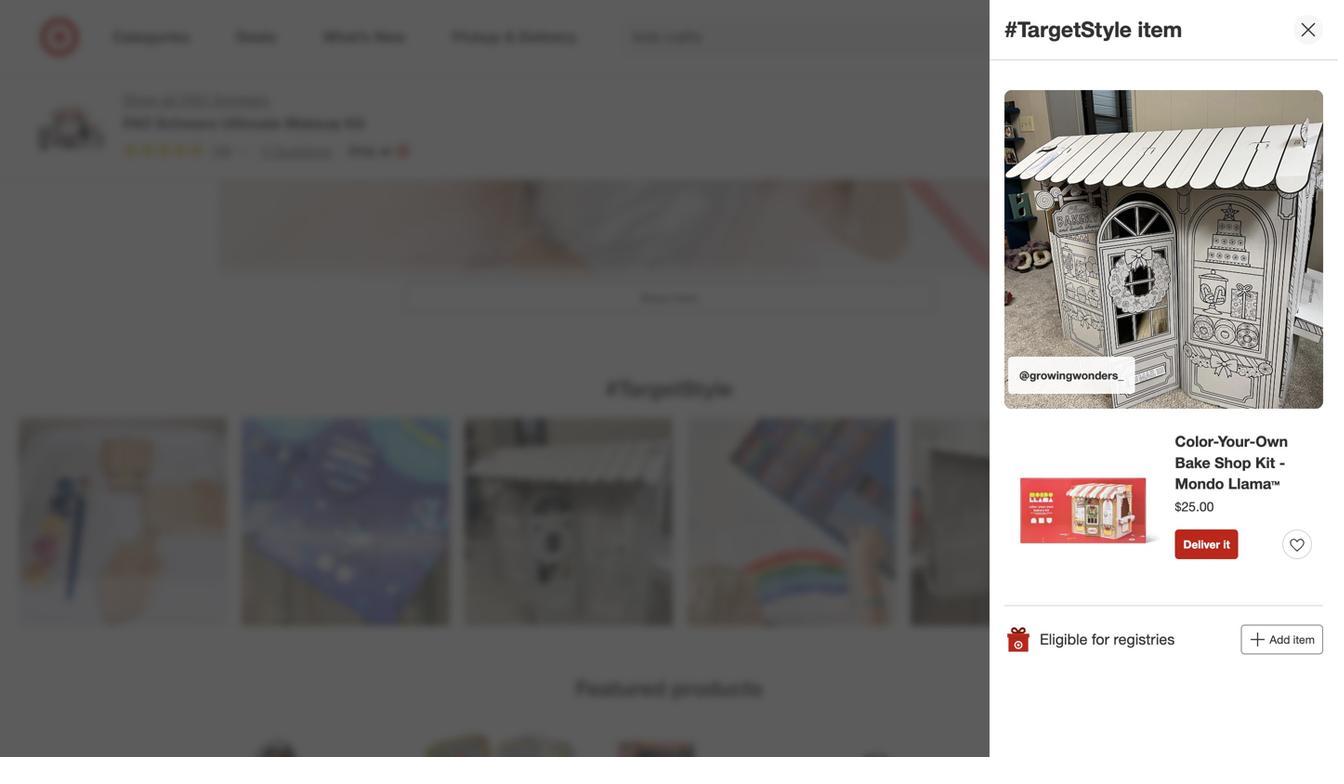 Task type: locate. For each thing, give the bounding box(es) containing it.
add item
[[1270, 633, 1316, 647]]

shop inside color-your-own bake shop kit - mondo llama™
[[1215, 454, 1252, 472]]

fao right all
[[181, 91, 209, 109]]

#targetstyle
[[1005, 16, 1133, 42], [606, 376, 733, 402]]

1 vertical spatial item
[[1294, 633, 1316, 647]]

add
[[1270, 633, 1291, 647]]

deliver it
[[1184, 538, 1231, 552]]

0 vertical spatial item
[[1138, 16, 1183, 42]]

all
[[162, 91, 177, 109]]

bake
[[1176, 454, 1211, 472]]

1 horizontal spatial kit
[[1256, 454, 1276, 472]]

$25.00
[[1176, 499, 1215, 515]]

kit left -
[[1256, 454, 1276, 472]]

user image by @growingwonders_ image inside #targetstyle item dialog
[[1005, 90, 1324, 409]]

user image by @homeandkind image
[[688, 419, 896, 627]]

-
[[1280, 454, 1286, 472]]

shop down your-
[[1215, 454, 1252, 472]]

schwarz up the "198" link on the left of page
[[156, 114, 217, 132]]

show more button
[[404, 283, 935, 313]]

own
[[1256, 433, 1289, 451]]

@growingwonders_
[[1020, 369, 1124, 383]]

@growingwonders_ link
[[1005, 90, 1324, 409]]

more
[[672, 291, 698, 305]]

0 horizontal spatial #targetstyle
[[606, 376, 733, 402]]

for
[[1092, 631, 1110, 649]]

add item button
[[1242, 625, 1324, 655]]

5 questions link
[[254, 140, 332, 162]]

item
[[1138, 16, 1183, 42], [1294, 633, 1316, 647]]

only
[[348, 143, 376, 159]]

5
[[263, 143, 270, 159]]

0 horizontal spatial item
[[1138, 16, 1183, 42]]

0 horizontal spatial shop
[[123, 91, 158, 109]]

kit up only
[[345, 114, 365, 132]]

1 horizontal spatial item
[[1294, 633, 1316, 647]]

1 vertical spatial #targetstyle
[[606, 376, 733, 402]]

1 vertical spatial fao
[[123, 114, 152, 132]]

kidzlane kids and toddler dishes - multicolored image
[[803, 733, 956, 758]]

shop all fao schwarz fao schwarz ultimate makeup kit
[[123, 91, 365, 132]]

schwarz
[[213, 91, 270, 109], [156, 114, 217, 132]]

alternative
[[1219, 118, 1293, 136]]

1 horizontal spatial user image by @growingwonders_ image
[[1005, 90, 1324, 409]]

shop
[[123, 91, 158, 109], [1215, 454, 1252, 472]]

makeup
[[285, 114, 341, 132]]

0 vertical spatial shop
[[123, 91, 158, 109]]

user image by @elly.penalver image
[[911, 419, 1120, 627]]

fao
[[181, 91, 209, 109], [123, 114, 152, 132]]

color-your-own bake shop kit - mondo llama™
[[1176, 433, 1289, 493]]

0 horizontal spatial user image by @growingwonders_ image
[[465, 419, 673, 627]]

shop left all
[[123, 91, 158, 109]]

user image by @leslierott image
[[242, 419, 450, 627]]

featured
[[576, 676, 666, 702]]

show more
[[641, 291, 698, 305]]

ultimate
[[221, 114, 281, 132]]

item for #targetstyle item
[[1138, 16, 1183, 42]]

1 vertical spatial kit
[[1256, 454, 1276, 472]]

of
[[1107, 119, 1120, 135]]

1 vertical spatial shop
[[1215, 454, 1252, 472]]

color-your-own bake shop kit - mondo llama™ link
[[1176, 431, 1313, 495]]

0 horizontal spatial kit
[[345, 114, 365, 132]]

item right add
[[1294, 633, 1316, 647]]

out
[[1081, 119, 1104, 135]]

item right search
[[1138, 16, 1183, 42]]

find
[[1184, 118, 1215, 136]]

0 vertical spatial #targetstyle
[[1005, 16, 1133, 42]]

kit
[[345, 114, 365, 132], [1256, 454, 1276, 472]]

llama™
[[1229, 475, 1281, 493]]

1 horizontal spatial shop
[[1215, 454, 1252, 472]]

out of stock
[[1081, 119, 1157, 135]]

fao up the "198" link on the left of page
[[123, 114, 152, 132]]

0 vertical spatial kit
[[345, 114, 365, 132]]

0 vertical spatial user image by @growingwonders_ image
[[1005, 90, 1324, 409]]

item inside button
[[1294, 633, 1316, 647]]

schwarz up ultimate
[[213, 91, 270, 109]]

#targetstyle inside dialog
[[1005, 16, 1133, 42]]

color-your-own bake shop kit - mondo llama™ image
[[1005, 431, 1165, 591]]

12 link
[[1261, 17, 1302, 58]]

0 vertical spatial fao
[[181, 91, 209, 109]]

@growingwonders_ button
[[1005, 90, 1324, 409]]

user image by @donashaber image
[[19, 419, 227, 627]]

user image by @growingwonders_ image
[[1005, 90, 1324, 409], [465, 419, 673, 627]]

1 horizontal spatial #targetstyle
[[1005, 16, 1133, 42]]

198
[[210, 143, 232, 159]]

#targetstyle item dialog
[[990, 0, 1339, 758]]

kit inside color-your-own bake shop kit - mondo llama™
[[1256, 454, 1276, 472]]



Task type: vqa. For each thing, say whether or not it's contained in the screenshot.
2nd Sponsored from the right
no



Task type: describe. For each thing, give the bounding box(es) containing it.
image of fao schwarz ultimate makeup kit image
[[33, 89, 108, 164]]

featured products
[[576, 676, 763, 702]]

registries
[[1114, 631, 1175, 649]]

user image by @kailee_wright image
[[1134, 419, 1339, 627]]

only at
[[348, 143, 392, 159]]

search
[[1072, 30, 1117, 48]]

kit inside shop all fao schwarz fao schwarz ultimate makeup kit
[[345, 114, 365, 132]]

deliver it button
[[1176, 530, 1239, 560]]

fao schwarz makeup vanity mirror set image
[[614, 733, 766, 758]]

color-
[[1176, 433, 1219, 451]]

What can we help you find? suggestions appear below search field
[[622, 17, 1085, 58]]

find alternative button
[[1172, 107, 1305, 148]]

products
[[672, 676, 763, 702]]

find alternative
[[1184, 118, 1293, 136]]

0 vertical spatial schwarz
[[213, 91, 270, 109]]

at
[[380, 143, 392, 159]]

1 horizontal spatial fao
[[181, 91, 209, 109]]

our generation domenique sparkles of fun styling head doll image
[[234, 733, 387, 758]]

stock
[[1123, 119, 1157, 135]]

it
[[1224, 538, 1231, 552]]

mondo
[[1176, 475, 1225, 493]]

#targetstyle item
[[1005, 16, 1183, 42]]

#targetstyle for #targetstyle
[[606, 376, 733, 402]]

1 vertical spatial schwarz
[[156, 114, 217, 132]]

item for add item
[[1294, 633, 1316, 647]]

show
[[641, 291, 669, 305]]

shop inside shop all fao schwarz fao schwarz ultimate makeup kit
[[123, 91, 158, 109]]

5 questions
[[263, 143, 332, 159]]

deliver
[[1184, 538, 1221, 552]]

your-
[[1219, 433, 1256, 451]]

eligible
[[1040, 631, 1088, 649]]

search button
[[1072, 17, 1117, 61]]

1 vertical spatial user image by @growingwonders_ image
[[465, 419, 673, 627]]

questions
[[273, 143, 332, 159]]

12
[[1284, 19, 1294, 31]]

198 link
[[123, 140, 250, 163]]

jewelkeeper jungle design tea set pretend play food and case - 42 pieces image
[[424, 733, 576, 758]]

eligible for registries
[[1040, 631, 1175, 649]]

#targetstyle for #targetstyle item
[[1005, 16, 1133, 42]]

0 horizontal spatial fao
[[123, 114, 152, 132]]



